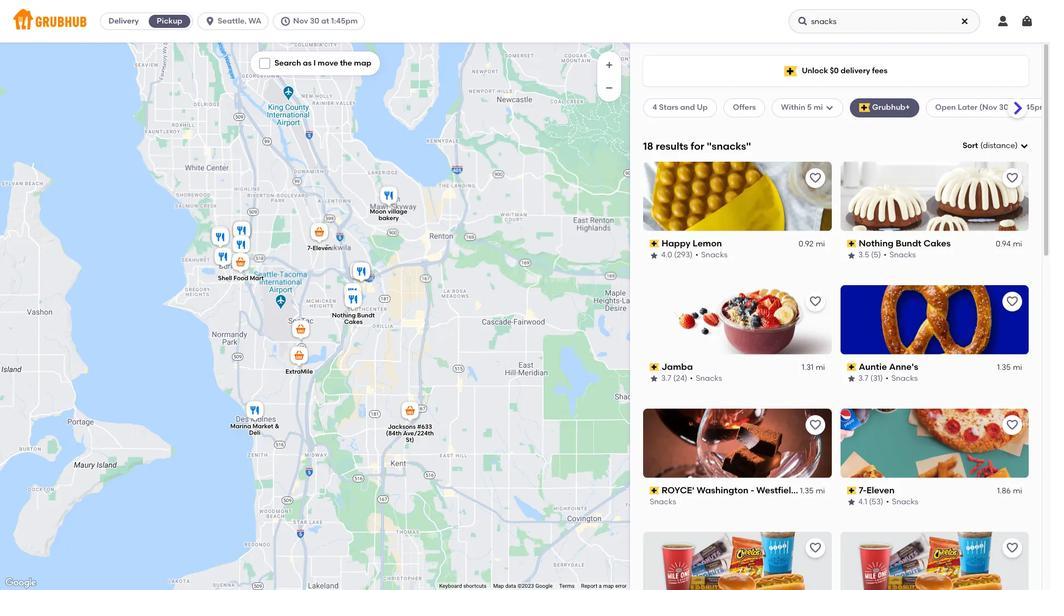 Task type: locate. For each thing, give the bounding box(es) containing it.
0 horizontal spatial 30
[[310, 16, 320, 26]]

1.86
[[998, 487, 1011, 496]]

0 horizontal spatial 3.7
[[662, 374, 672, 384]]

main navigation navigation
[[0, 0, 1051, 43]]

• snacks for happy lemon
[[696, 251, 728, 260]]

0 vertical spatial 30
[[310, 16, 320, 26]]

1 horizontal spatial 7-eleven
[[859, 486, 895, 496]]

0 horizontal spatial 1.35
[[800, 487, 814, 496]]

30 right nov
[[310, 16, 320, 26]]

star icon image left 3.7 (31) on the right bottom
[[847, 375, 856, 384]]

auntie anne's image
[[351, 261, 373, 285]]

shell
[[218, 275, 232, 282]]

snacks right (53)
[[892, 498, 919, 507]]

eleven
[[313, 245, 332, 252], [867, 486, 895, 496]]

nothing bundt cakes logo image
[[841, 162, 1029, 231]]

1 horizontal spatial 1.35
[[998, 363, 1011, 373]]

• for jamba
[[690, 374, 693, 384]]

bundt down nothing bundt cakes logo
[[896, 238, 922, 249]]

0 vertical spatial 1.35 mi
[[998, 363, 1023, 373]]

1.86 mi
[[998, 487, 1023, 496]]

subscription pass image for happy lemon
[[650, 240, 660, 248]]

bundt down happy lemon icon
[[357, 312, 375, 320]]

1 vertical spatial nothing bundt cakes
[[332, 312, 375, 326]]

keyboard shortcuts button
[[439, 583, 487, 591]]

grubhub plus flag logo image left unlock
[[785, 66, 798, 76]]

0 horizontal spatial nothing
[[332, 312, 356, 320]]

0 vertical spatial 7-
[[307, 245, 313, 252]]

nothing bundt cakes up (5) on the right of page
[[859, 238, 951, 249]]

stars
[[659, 103, 679, 112]]

4.0
[[662, 251, 673, 260]]

at left 1:45pm)
[[1011, 103, 1019, 112]]

star icon image
[[650, 251, 659, 260], [847, 251, 856, 260], [650, 375, 659, 384], [847, 375, 856, 384], [847, 499, 856, 507]]

unlock $0 delivery fees
[[802, 66, 888, 75]]

snacks for nothing
[[890, 251, 916, 260]]

pickup button
[[147, 13, 193, 30]]

subscription pass image left auntie
[[847, 364, 857, 372]]

0 horizontal spatial 7-eleven
[[307, 245, 332, 252]]

save this restaurant image for cakes
[[1006, 172, 1019, 185]]

snacks right (24)
[[696, 374, 723, 384]]

3.5 (5)
[[859, 251, 881, 260]]

subscription pass image right 0.92 mi
[[847, 240, 857, 248]]

wa
[[249, 16, 262, 26]]

• right (31)
[[886, 374, 889, 384]]

save this restaurant image
[[809, 172, 822, 185], [809, 295, 822, 308], [1006, 295, 1019, 308], [809, 543, 822, 556], [1006, 543, 1019, 556]]

eleven inside the map region
[[313, 245, 332, 252]]

0 vertical spatial grubhub plus flag logo image
[[785, 66, 798, 76]]

svg image up unlock
[[798, 16, 809, 27]]

30 right (nov
[[1000, 103, 1009, 112]]

subscription pass image
[[650, 240, 660, 248], [847, 240, 857, 248], [847, 364, 857, 372]]

at left 1:45pm
[[321, 16, 329, 26]]

sort
[[963, 141, 979, 150]]

save this restaurant button for auntie anne's
[[1003, 292, 1023, 312]]

delivery
[[109, 16, 139, 26]]

&
[[275, 423, 280, 431]]

royce'
[[662, 486, 695, 496]]

1.35 for anne's
[[998, 363, 1011, 373]]

report a map error
[[581, 584, 627, 590]]

map right a
[[603, 584, 614, 590]]

• snacks down anne's
[[886, 374, 918, 384]]

save this restaurant button for happy lemon
[[806, 168, 825, 188]]

1 vertical spatial cakes
[[344, 319, 363, 326]]

deli
[[249, 430, 261, 437]]

-
[[751, 486, 755, 496]]

nothing up (5) on the right of page
[[859, 238, 894, 249]]

tacos el hass image
[[210, 227, 231, 251]]

5
[[808, 103, 812, 112]]

happy lemon image
[[342, 282, 364, 306]]

• snacks down lemon
[[696, 251, 728, 260]]

subscription pass image
[[650, 364, 660, 372], [650, 487, 660, 495], [847, 487, 857, 495]]

ronnie's market image
[[212, 246, 234, 270]]

subscription pass image for nothing bundt cakes
[[847, 240, 857, 248]]

7-
[[307, 245, 313, 252], [859, 486, 867, 496]]

nothing down happy lemon icon
[[332, 312, 356, 320]]

0 horizontal spatial at
[[321, 16, 329, 26]]

0 vertical spatial 7-eleven
[[307, 245, 332, 252]]

1 horizontal spatial 30
[[1000, 103, 1009, 112]]

0 vertical spatial 1.35
[[998, 363, 1011, 373]]

nothing bundt cakes image
[[343, 289, 364, 313]]

results
[[656, 140, 689, 152]]

nothing
[[859, 238, 894, 249], [332, 312, 356, 320]]

star icon image left the 4.0
[[650, 251, 659, 260]]

jacksons
[[388, 424, 416, 431]]

svg image inside "seattle, wa" button
[[205, 16, 216, 27]]

up
[[697, 103, 708, 112]]

0 horizontal spatial map
[[354, 59, 372, 68]]

svg image
[[997, 15, 1010, 28], [1021, 15, 1034, 28], [961, 17, 970, 26]]

0 horizontal spatial cakes
[[344, 319, 363, 326]]

1 vertical spatial bundt
[[357, 312, 375, 320]]

3.7 left (31)
[[859, 374, 869, 384]]

3.7 left (24)
[[662, 374, 672, 384]]

0 horizontal spatial 1.35 mi
[[800, 487, 825, 496]]

cakes down 'nothing bundt cakes' "image"
[[344, 319, 363, 326]]

• snacks right (24)
[[690, 374, 723, 384]]

• snacks
[[696, 251, 728, 260], [884, 251, 916, 260], [690, 374, 723, 384], [886, 374, 918, 384], [887, 498, 919, 507]]

0 horizontal spatial bundt
[[357, 312, 375, 320]]

subscription pass image for 7-eleven
[[847, 487, 857, 495]]

1 vertical spatial 1.35 mi
[[800, 487, 825, 496]]

bundt
[[896, 238, 922, 249], [357, 312, 375, 320]]

0 vertical spatial bundt
[[896, 238, 922, 249]]

• snacks right (53)
[[887, 498, 919, 507]]

nothing bundt cakes
[[859, 238, 951, 249], [332, 312, 375, 326]]

subscription pass image left "happy"
[[650, 240, 660, 248]]

•
[[696, 251, 699, 260], [884, 251, 887, 260], [690, 374, 693, 384], [886, 374, 889, 384], [887, 498, 890, 507]]

7- inside the map region
[[307, 245, 313, 252]]

3.5
[[859, 251, 870, 260]]

1 horizontal spatial eleven
[[867, 486, 895, 496]]

0 vertical spatial nothing bundt cakes
[[859, 238, 951, 249]]

30
[[310, 16, 320, 26], [1000, 103, 1009, 112]]

map region
[[0, 8, 645, 591]]

1 horizontal spatial map
[[603, 584, 614, 590]]

pickup
[[157, 16, 183, 26]]

mi for eleven
[[1013, 487, 1023, 496]]

1 vertical spatial 7-
[[859, 486, 867, 496]]

0 vertical spatial map
[[354, 59, 372, 68]]

1 vertical spatial grubhub plus flag logo image
[[859, 104, 870, 112]]

map
[[354, 59, 372, 68], [603, 584, 614, 590]]

1 horizontal spatial 3.7
[[859, 374, 869, 384]]

0 horizontal spatial nothing bundt cakes
[[332, 312, 375, 326]]

report
[[581, 584, 598, 590]]

nothing bundt cakes down happy lemon icon
[[332, 312, 375, 326]]

google
[[536, 584, 553, 590]]

star icon image for happy lemon
[[650, 251, 659, 260]]

1 vertical spatial 7-eleven
[[859, 486, 895, 496]]

• right (24)
[[690, 374, 693, 384]]

save this restaurant image
[[1006, 172, 1019, 185], [809, 419, 822, 432], [1006, 419, 1019, 432]]

royce' washington - westfield southcenter mall image
[[351, 261, 373, 285]]

4.1
[[859, 498, 868, 507]]

grubhub plus flag logo image left grubhub+
[[859, 104, 870, 112]]

save this restaurant button
[[806, 168, 825, 188], [1003, 168, 1023, 188], [806, 292, 825, 312], [1003, 292, 1023, 312], [806, 416, 825, 435], [1003, 416, 1023, 435], [806, 539, 825, 559], [1003, 539, 1023, 559]]

svg image right )
[[1020, 142, 1029, 151]]

map right the
[[354, 59, 372, 68]]

mall
[[855, 486, 873, 496]]

star icon image left 4.1
[[847, 499, 856, 507]]

moon village bakery image
[[378, 185, 400, 209]]

• snacks for nothing bundt cakes
[[884, 251, 916, 260]]

offers
[[733, 103, 756, 112]]

mi for anne's
[[1013, 363, 1023, 373]]

extramile
[[286, 369, 313, 376]]

1 horizontal spatial cakes
[[924, 238, 951, 249]]

star icon image left "3.5"
[[847, 251, 856, 260]]

(293)
[[674, 251, 693, 260]]

snacks down lemon
[[701, 251, 728, 260]]

None field
[[963, 141, 1029, 152]]

0.92 mi
[[799, 240, 825, 249]]

extramile image
[[288, 345, 310, 369]]

• down happy lemon
[[696, 251, 699, 260]]

svg image
[[205, 16, 216, 27], [280, 16, 291, 27], [798, 16, 809, 27], [825, 104, 834, 112], [1020, 142, 1029, 151]]

svg image left nov
[[280, 16, 291, 27]]

1 vertical spatial at
[[1011, 103, 1019, 112]]

1 vertical spatial eleven
[[867, 486, 895, 496]]

southcenter
[[799, 486, 852, 496]]

1 vertical spatial 30
[[1000, 103, 1009, 112]]

snacks down anne's
[[892, 374, 918, 384]]

©2023
[[518, 584, 534, 590]]

1 vertical spatial 1.35
[[800, 487, 814, 496]]

• for 7-eleven
[[887, 498, 890, 507]]

0 horizontal spatial svg image
[[961, 17, 970, 26]]

• for auntie anne's
[[886, 374, 889, 384]]

pierro bakery image
[[230, 234, 252, 258]]

0 vertical spatial nothing
[[859, 238, 894, 249]]

snacks right (5) on the right of page
[[890, 251, 916, 260]]

ave/224th
[[403, 430, 434, 438]]

0 horizontal spatial 7-
[[307, 245, 313, 252]]

market
[[253, 423, 273, 431]]

subscription pass image for jamba
[[650, 364, 660, 372]]

cakes
[[924, 238, 951, 249], [344, 319, 363, 326]]

1 vertical spatial nothing
[[332, 312, 356, 320]]

• snacks right (5) on the right of page
[[884, 251, 916, 260]]

0 horizontal spatial eleven
[[313, 245, 332, 252]]

0.94 mi
[[996, 240, 1023, 249]]

sea tac marathon image
[[290, 319, 312, 343]]

1 3.7 from the left
[[662, 374, 672, 384]]

food
[[234, 275, 248, 282]]

1 horizontal spatial 1.35 mi
[[998, 363, 1023, 373]]

1 horizontal spatial grubhub plus flag logo image
[[859, 104, 870, 112]]

4
[[653, 103, 658, 112]]

4.0 (293)
[[662, 251, 693, 260]]

star icon image left "3.7 (24)"
[[650, 375, 659, 384]]

• right (53)
[[887, 498, 890, 507]]

0 horizontal spatial grubhub plus flag logo image
[[785, 66, 798, 76]]

cakes down nothing bundt cakes logo
[[924, 238, 951, 249]]

1 horizontal spatial svg image
[[997, 15, 1010, 28]]

moon
[[370, 208, 387, 215]]

1:45pm
[[331, 16, 358, 26]]

mi
[[814, 103, 823, 112], [816, 240, 825, 249], [1013, 240, 1023, 249], [816, 363, 825, 373], [1013, 363, 1023, 373], [816, 487, 825, 496], [1013, 487, 1023, 496]]

1 horizontal spatial nothing
[[859, 238, 894, 249]]

1 horizontal spatial bundt
[[896, 238, 922, 249]]

• right (5) on the right of page
[[884, 251, 887, 260]]

2 3.7 from the left
[[859, 374, 869, 384]]

move
[[318, 59, 338, 68]]

royce' washington - westfield southcenter mall logo image
[[643, 409, 832, 479]]

marina market & deli image
[[244, 400, 266, 424]]

auntie anne's logo image
[[841, 285, 1029, 355]]

mi for lemon
[[816, 240, 825, 249]]

svg image left seattle,
[[205, 16, 216, 27]]

0 vertical spatial at
[[321, 16, 329, 26]]

moon village bakery
[[370, 208, 408, 222]]

0 vertical spatial eleven
[[313, 245, 332, 252]]

grubhub plus flag logo image
[[785, 66, 798, 76], [859, 104, 870, 112]]

30 inside button
[[310, 16, 320, 26]]

1.35
[[998, 363, 1011, 373], [800, 487, 814, 496]]

1 vertical spatial map
[[603, 584, 614, 590]]

nothing bundt cakes inside the map region
[[332, 312, 375, 326]]

bakery
[[379, 215, 399, 222]]

(84th
[[386, 430, 402, 438]]



Task type: describe. For each thing, give the bounding box(es) containing it.
grubhub+
[[873, 103, 911, 112]]

st)
[[406, 437, 414, 444]]

save this restaurant image for jamba
[[809, 295, 822, 308]]

(24)
[[674, 374, 688, 384]]

washington
[[697, 486, 749, 496]]

1.35 for washington
[[800, 487, 814, 496]]

subscription pass image for royce' washington - westfield southcenter mall
[[650, 487, 660, 495]]

seattle, wa button
[[198, 13, 273, 30]]

happy lemon logo image
[[643, 162, 832, 231]]

terms link
[[559, 584, 575, 590]]

sort ( distance )
[[963, 141, 1018, 150]]

• snacks for auntie anne's
[[886, 374, 918, 384]]

cakes inside the map region
[[344, 319, 363, 326]]

keyboard shortcuts
[[439, 584, 487, 590]]

google image
[[3, 577, 39, 591]]

save this restaurant button for nothing bundt cakes
[[1003, 168, 1023, 188]]

unlock
[[802, 66, 828, 75]]

star icon image for auntie anne's
[[847, 375, 856, 384]]

jamba logo image
[[643, 285, 832, 355]]

seattle,
[[218, 16, 247, 26]]

18 results for "snacks"
[[643, 140, 752, 152]]

a
[[599, 584, 602, 590]]

delivery button
[[101, 13, 147, 30]]

nothing inside the map region
[[332, 312, 356, 320]]

3.7 for jamba
[[662, 374, 672, 384]]

save this restaurant image for -
[[809, 419, 822, 432]]

dairy queen image
[[209, 225, 231, 249]]

(53)
[[869, 498, 884, 507]]

1.31
[[802, 363, 814, 373]]

0.92
[[799, 240, 814, 249]]

• for happy lemon
[[696, 251, 699, 260]]

save this restaurant button for 7-eleven
[[1003, 416, 1023, 435]]

0.94
[[996, 240, 1011, 249]]

• snacks for 7-eleven
[[887, 498, 919, 507]]

shell food mart
[[218, 275, 264, 282]]

(nov
[[980, 103, 998, 112]]

)
[[1016, 141, 1018, 150]]

later
[[958, 103, 978, 112]]

nov
[[293, 16, 308, 26]]

keyboard
[[439, 584, 462, 590]]

i
[[314, 59, 316, 68]]

• snacks for jamba
[[690, 374, 723, 384]]

nov 30 at 1:45pm button
[[273, 13, 369, 30]]

"snacks"
[[707, 140, 752, 152]]

as
[[303, 59, 312, 68]]

report a map error link
[[581, 584, 627, 590]]

• for nothing bundt cakes
[[884, 251, 887, 260]]

extramile logo image
[[643, 533, 832, 591]]

1 horizontal spatial nothing bundt cakes
[[859, 238, 951, 249]]

3.7 (24)
[[662, 374, 688, 384]]

for
[[691, 140, 705, 152]]

1 horizontal spatial at
[[1011, 103, 1019, 112]]

map data ©2023 google
[[493, 584, 553, 590]]

save this restaurant button for jamba
[[806, 292, 825, 312]]

data
[[506, 584, 516, 590]]

1:45pm)
[[1021, 103, 1050, 112]]

(31)
[[871, 374, 883, 384]]

nov 30 at 1:45pm
[[293, 16, 358, 26]]

at inside button
[[321, 16, 329, 26]]

save this restaurant image for auntie anne's
[[1006, 295, 1019, 308]]

1.31 mi
[[802, 363, 825, 373]]

svg image inside the nov 30 at 1:45pm button
[[280, 16, 291, 27]]

jacksons #633 (84th ave/224th st) image
[[399, 401, 421, 425]]

antojitos michalisco 1st ave image
[[231, 220, 253, 244]]

snacks for auntie
[[892, 374, 918, 384]]

auntie
[[859, 362, 887, 372]]

3.7 for auntie anne's
[[859, 374, 869, 384]]

1 horizontal spatial 7-
[[859, 486, 867, 496]]

$0
[[830, 66, 839, 75]]

1.35 mi for royce' washington - westfield southcenter mall
[[800, 487, 825, 496]]

royce' washington - westfield southcenter mall
[[662, 486, 873, 496]]

1.35 mi for auntie anne's
[[998, 363, 1023, 373]]

none field containing sort
[[963, 141, 1029, 152]]

within
[[781, 103, 806, 112]]

7-eleven logo image
[[841, 409, 1029, 479]]

delivery
[[841, 66, 871, 75]]

jamba image
[[348, 260, 370, 285]]

svg image right 5
[[825, 104, 834, 112]]

grubhub plus flag logo image for unlock $0 delivery fees
[[785, 66, 798, 76]]

7 eleven image
[[309, 222, 330, 246]]

map
[[493, 584, 504, 590]]

the
[[340, 59, 352, 68]]

snacks for happy
[[701, 251, 728, 260]]

happy
[[662, 238, 691, 249]]

mi for washington
[[816, 487, 825, 496]]

mi for bundt
[[1013, 240, 1023, 249]]

village
[[388, 208, 408, 215]]

save this restaurant image for happy lemon
[[809, 172, 822, 185]]

lemon
[[693, 238, 722, 249]]

Search for food, convenience, alcohol... search field
[[789, 9, 981, 33]]

jamba
[[662, 362, 693, 372]]

shell food mart logo image
[[841, 533, 1029, 591]]

search
[[275, 59, 301, 68]]

bundt inside the map region
[[357, 312, 375, 320]]

shortcuts
[[464, 584, 487, 590]]

star icon image for jamba
[[650, 375, 659, 384]]

(5)
[[872, 251, 881, 260]]

marina market & deli
[[230, 423, 280, 437]]

star icon image for nothing bundt cakes
[[847, 251, 856, 260]]

westfield
[[757, 486, 797, 496]]

seattle, wa
[[218, 16, 262, 26]]

open
[[936, 103, 956, 112]]

mawadda cafe image
[[231, 220, 253, 244]]

distance
[[983, 141, 1016, 150]]

4 stars and up
[[653, 103, 708, 112]]

within 5 mi
[[781, 103, 823, 112]]

7-eleven inside the map region
[[307, 245, 332, 252]]

grubhub plus flag logo image for grubhub+
[[859, 104, 870, 112]]

save this restaurant button for royce' washington - westfield southcenter mall
[[806, 416, 825, 435]]

3.7 (31)
[[859, 374, 883, 384]]

minus icon image
[[604, 83, 615, 94]]

0 vertical spatial cakes
[[924, 238, 951, 249]]

search as i move the map
[[275, 59, 372, 68]]

star icon image for 7-eleven
[[847, 499, 856, 507]]

snacks for 7-
[[892, 498, 919, 507]]

(
[[981, 141, 983, 150]]

auntie anne's
[[859, 362, 919, 372]]

and
[[681, 103, 695, 112]]

shell food mart image
[[230, 252, 252, 276]]

2 horizontal spatial svg image
[[1021, 15, 1034, 28]]

4.1 (53)
[[859, 498, 884, 507]]

happy lemon
[[662, 238, 722, 249]]

subscription pass image for auntie anne's
[[847, 364, 857, 372]]

plus icon image
[[604, 60, 615, 71]]

fees
[[872, 66, 888, 75]]

snacks down "royce'"
[[650, 498, 676, 507]]

marina
[[230, 423, 251, 431]]



Task type: vqa. For each thing, say whether or not it's contained in the screenshot.
bottommost Venmo
no



